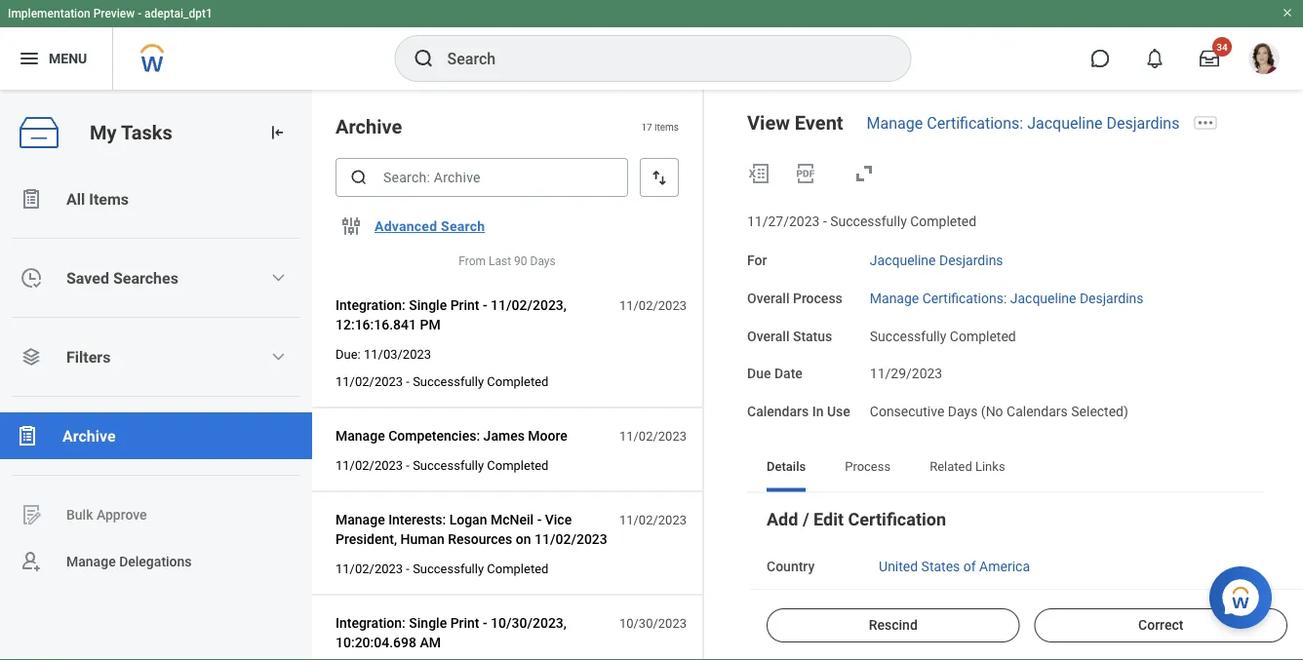 Task type: locate. For each thing, give the bounding box(es) containing it.
justify image
[[18, 47, 41, 70]]

successfully up due date element
[[870, 328, 947, 344]]

print down from
[[450, 297, 479, 313]]

completed down on
[[487, 561, 549, 576]]

1 vertical spatial overall
[[747, 328, 790, 344]]

united states of america
[[879, 559, 1030, 575]]

0 vertical spatial manage certifications: jacqueline desjardins
[[867, 114, 1180, 132]]

desjardins
[[1107, 114, 1180, 132], [939, 252, 1003, 269], [1080, 290, 1144, 306]]

1 print from the top
[[450, 297, 479, 313]]

34 button
[[1188, 37, 1232, 80]]

0 vertical spatial process
[[793, 290, 843, 306]]

90
[[514, 255, 527, 268]]

all items
[[66, 190, 129, 208]]

2 single from the top
[[409, 615, 447, 631]]

certifications: for event
[[927, 114, 1023, 132]]

11/02/2023 - successfully completed down 11/03/2023
[[336, 374, 549, 389]]

1 vertical spatial archive
[[62, 427, 116, 445]]

1 vertical spatial manage certifications: jacqueline desjardins link
[[870, 286, 1144, 306]]

integration: single print - 11/02/2023, 12:16:16.841 pm button
[[336, 294, 609, 337]]

0 vertical spatial integration:
[[336, 297, 406, 313]]

- inside the "manage interests: logan mcneil - vice president, human resources on 11/02/2023"
[[537, 512, 542, 528]]

manage
[[867, 114, 923, 132], [870, 290, 919, 306], [336, 428, 385, 444], [336, 512, 385, 528], [66, 554, 116, 570]]

successfully
[[830, 214, 907, 230], [870, 328, 947, 344], [413, 374, 484, 389], [413, 458, 484, 473], [413, 561, 484, 576]]

2 calendars from the left
[[1007, 404, 1068, 420]]

search image
[[412, 47, 436, 70]]

0 vertical spatial print
[[450, 297, 479, 313]]

menu button
[[0, 27, 112, 90]]

0 horizontal spatial calendars
[[747, 404, 809, 420]]

calendars down due date
[[747, 404, 809, 420]]

0 vertical spatial overall
[[747, 290, 790, 306]]

due
[[747, 366, 771, 382]]

1 vertical spatial integration:
[[336, 615, 406, 631]]

moore
[[528, 428, 568, 444]]

my tasks element
[[0, 90, 312, 660]]

days inside item list element
[[530, 255, 556, 268]]

print left '10/30/2023,'
[[450, 615, 479, 631]]

jacqueline desjardins link
[[870, 249, 1003, 269]]

clipboard image
[[16, 424, 39, 448]]

tab list
[[747, 445, 1264, 492]]

integration: up 10:20:04.698
[[336, 615, 406, 631]]

print for am
[[450, 615, 479, 631]]

calendars in use
[[747, 404, 850, 420]]

chevron down image
[[271, 270, 286, 286]]

- left vice
[[537, 512, 542, 528]]

completed up calendars in use element
[[950, 328, 1016, 344]]

print inside integration: single print - 11/02/2023, 12:16:16.841 pm
[[450, 297, 479, 313]]

1 vertical spatial process
[[845, 459, 891, 474]]

- right "preview" at the top
[[138, 7, 142, 20]]

process
[[793, 290, 843, 306], [845, 459, 891, 474]]

2 vertical spatial 11/02/2023 - successfully completed
[[336, 561, 549, 576]]

archive right clipboard icon
[[62, 427, 116, 445]]

search
[[441, 218, 485, 234]]

jacqueline desjardins
[[870, 252, 1003, 269]]

1 integration: from the top
[[336, 297, 406, 313]]

print for pm
[[450, 297, 479, 313]]

single inside integration: single print - 10/30/2023, 10:20:04.698 am
[[409, 615, 447, 631]]

all items button
[[0, 176, 312, 222]]

delegations
[[119, 554, 192, 570]]

single up pm
[[409, 297, 447, 313]]

0 vertical spatial archive
[[336, 115, 402, 138]]

edit
[[814, 509, 844, 530]]

desjardins for process
[[1080, 290, 1144, 306]]

archive up search icon
[[336, 115, 402, 138]]

correct button
[[1034, 609, 1288, 643]]

0 vertical spatial certifications:
[[927, 114, 1023, 132]]

jacqueline
[[1027, 114, 1103, 132], [870, 252, 936, 269], [1010, 290, 1076, 306]]

11/02/2023 - successfully completed down human
[[336, 561, 549, 576]]

view
[[747, 111, 790, 134]]

manage up the president,
[[336, 512, 385, 528]]

in
[[812, 404, 824, 420]]

integration:
[[336, 297, 406, 313], [336, 615, 406, 631]]

manage down bulk
[[66, 554, 116, 570]]

1 horizontal spatial days
[[948, 404, 978, 420]]

Search: Archive text field
[[336, 158, 628, 197]]

certifications: for process
[[923, 290, 1007, 306]]

integration: single print - 10/30/2023, 10:20:04.698 am button
[[336, 612, 609, 655]]

2 integration: from the top
[[336, 615, 406, 631]]

manage left competencies:
[[336, 428, 385, 444]]

item list element
[[312, 90, 704, 660]]

overall status element
[[870, 316, 1016, 345]]

integration: up 12:16:16.841
[[336, 297, 406, 313]]

overall down for
[[747, 290, 790, 306]]

- left the 11/02/2023,
[[483, 297, 487, 313]]

1 11/02/2023 - successfully completed from the top
[[336, 374, 549, 389]]

manage certifications: jacqueline desjardins link
[[867, 114, 1180, 132], [870, 286, 1144, 306]]

single for pm
[[409, 297, 447, 313]]

integration: inside integration: single print - 11/02/2023, 12:16:16.841 pm
[[336, 297, 406, 313]]

manage certifications: jacqueline desjardins for overall process
[[870, 290, 1144, 306]]

list
[[0, 176, 312, 585]]

america
[[979, 559, 1030, 575]]

chevron down image
[[271, 349, 286, 365]]

2 vertical spatial desjardins
[[1080, 290, 1144, 306]]

0 vertical spatial days
[[530, 255, 556, 268]]

1 single from the top
[[409, 297, 447, 313]]

saved
[[66, 269, 109, 287]]

0 horizontal spatial days
[[530, 255, 556, 268]]

list containing all items
[[0, 176, 312, 585]]

34
[[1217, 41, 1228, 53]]

configure image
[[339, 215, 363, 238]]

manage certifications: jacqueline desjardins for view event
[[867, 114, 1180, 132]]

close environment banner image
[[1282, 7, 1293, 19]]

11/02/2023 - successfully completed down competencies:
[[336, 458, 549, 473]]

1 vertical spatial manage certifications: jacqueline desjardins
[[870, 290, 1144, 306]]

2 vertical spatial jacqueline
[[1010, 290, 1076, 306]]

12:16:16.841
[[336, 317, 416, 333]]

pm
[[420, 317, 441, 333]]

2 overall from the top
[[747, 328, 790, 344]]

(no
[[981, 404, 1003, 420]]

days right 90
[[530, 255, 556, 268]]

2 11/02/2023 - successfully completed from the top
[[336, 458, 549, 473]]

0 vertical spatial jacqueline
[[1027, 114, 1103, 132]]

1 horizontal spatial archive
[[336, 115, 402, 138]]

calendars
[[747, 404, 809, 420], [1007, 404, 1068, 420]]

completed up jacqueline desjardins link
[[910, 214, 977, 230]]

calendars in use element
[[870, 392, 1128, 421]]

implementation
[[8, 7, 90, 20]]

Search Workday  search field
[[447, 37, 871, 80]]

of
[[964, 559, 976, 575]]

advanced
[[375, 218, 437, 234]]

manage delegations link
[[0, 538, 312, 585]]

11/02/2023 - successfully completed for interests:
[[336, 561, 549, 576]]

archive
[[336, 115, 402, 138], [62, 427, 116, 445]]

- down 11/03/2023
[[406, 374, 410, 389]]

from
[[459, 255, 486, 268]]

2 print from the top
[[450, 615, 479, 631]]

1 overall from the top
[[747, 290, 790, 306]]

tasks
[[121, 121, 172, 144]]

3 11/02/2023 - successfully completed from the top
[[336, 561, 549, 576]]

integration: for integration: single print - 11/02/2023, 12:16:16.841 pm
[[336, 297, 406, 313]]

11/02/2023 - successfully completed
[[336, 374, 549, 389], [336, 458, 549, 473], [336, 561, 549, 576]]

consecutive
[[870, 404, 945, 420]]

process up status
[[793, 290, 843, 306]]

completed
[[910, 214, 977, 230], [950, 328, 1016, 344], [487, 374, 549, 389], [487, 458, 549, 473], [487, 561, 549, 576]]

on
[[516, 531, 531, 547]]

1 vertical spatial jacqueline
[[870, 252, 936, 269]]

single up am on the left of the page
[[409, 615, 447, 631]]

0 vertical spatial manage certifications: jacqueline desjardins link
[[867, 114, 1180, 132]]

manage inside manage delegations link
[[66, 554, 116, 570]]

view printable version (pdf) image
[[794, 162, 817, 185]]

bulk approve
[[66, 507, 147, 523]]

searches
[[113, 269, 178, 287]]

successfully down human
[[413, 561, 484, 576]]

certifications:
[[927, 114, 1023, 132], [923, 290, 1007, 306]]

integration: inside integration: single print - 10/30/2023, 10:20:04.698 am
[[336, 615, 406, 631]]

consecutive days (no calendars selected)
[[870, 404, 1128, 420]]

details
[[767, 459, 806, 474]]

1 vertical spatial print
[[450, 615, 479, 631]]

0 vertical spatial desjardins
[[1107, 114, 1180, 132]]

1 horizontal spatial process
[[845, 459, 891, 474]]

calendars right (no
[[1007, 404, 1068, 420]]

manage down the jacqueline desjardins
[[870, 290, 919, 306]]

country
[[767, 559, 815, 575]]

for
[[747, 252, 767, 269]]

overall status
[[747, 328, 832, 344]]

- left '10/30/2023,'
[[483, 615, 487, 631]]

sort image
[[650, 168, 669, 187]]

single inside integration: single print - 11/02/2023, 12:16:16.841 pm
[[409, 297, 447, 313]]

0 horizontal spatial archive
[[62, 427, 116, 445]]

add
[[767, 509, 798, 530]]

search image
[[349, 168, 369, 187]]

rescind button
[[767, 609, 1020, 643]]

print inside integration: single print - 10/30/2023, 10:20:04.698 am
[[450, 615, 479, 631]]

1 vertical spatial 11/02/2023 - successfully completed
[[336, 458, 549, 473]]

1 vertical spatial certifications:
[[923, 290, 1007, 306]]

manage competencies: james moore
[[336, 428, 568, 444]]

0 horizontal spatial process
[[793, 290, 843, 306]]

print
[[450, 297, 479, 313], [450, 615, 479, 631]]

vice
[[545, 512, 572, 528]]

- inside "menu" banner
[[138, 7, 142, 20]]

0 vertical spatial 11/02/2023 - successfully completed
[[336, 374, 549, 389]]

0 vertical spatial single
[[409, 297, 447, 313]]

overall for overall status
[[747, 328, 790, 344]]

desjardins for event
[[1107, 114, 1180, 132]]

implementation preview -   adeptai_dpt1
[[8, 7, 213, 20]]

resources
[[448, 531, 512, 547]]

days
[[530, 255, 556, 268], [948, 404, 978, 420]]

11/02/2023 - successfully completed for competencies:
[[336, 458, 549, 473]]

1 horizontal spatial calendars
[[1007, 404, 1068, 420]]

manage certifications: jacqueline desjardins
[[867, 114, 1180, 132], [870, 290, 1144, 306]]

clock check image
[[20, 266, 43, 290]]

process up add / edit certification button
[[845, 459, 891, 474]]

days left (no
[[948, 404, 978, 420]]

1 vertical spatial single
[[409, 615, 447, 631]]

1 vertical spatial days
[[948, 404, 978, 420]]

jacqueline for overall process
[[1010, 290, 1076, 306]]

overall up due date
[[747, 328, 790, 344]]



Task type: describe. For each thing, give the bounding box(es) containing it.
filters button
[[0, 334, 312, 380]]

logan
[[449, 512, 487, 528]]

successfully up the manage competencies: james moore
[[413, 374, 484, 389]]

completed up james
[[487, 374, 549, 389]]

successfully down fullscreen icon
[[830, 214, 907, 230]]

1 calendars from the left
[[747, 404, 809, 420]]

11/03/2023
[[364, 347, 431, 361]]

rename image
[[20, 503, 43, 527]]

states
[[921, 559, 960, 575]]

selected)
[[1071, 404, 1128, 420]]

united states of america link
[[879, 555, 1030, 575]]

saved searches
[[66, 269, 178, 287]]

days inside calendars in use element
[[948, 404, 978, 420]]

manage competencies: james moore button
[[336, 424, 575, 448]]

add / edit certification group
[[767, 508, 1245, 660]]

am
[[420, 635, 441, 651]]

menu banner
[[0, 0, 1303, 90]]

- right "11/27/2023"
[[823, 214, 827, 230]]

bulk approve link
[[0, 492, 312, 538]]

inbox large image
[[1200, 49, 1219, 68]]

- inside integration: single print - 10/30/2023, 10:20:04.698 am
[[483, 615, 487, 631]]

17 items
[[641, 121, 679, 132]]

11/02/2023 inside the "manage interests: logan mcneil - vice president, human resources on 11/02/2023"
[[535, 531, 607, 547]]

links
[[975, 459, 1005, 474]]

related links
[[930, 459, 1005, 474]]

united
[[879, 559, 918, 575]]

manage inside the "manage interests: logan mcneil - vice president, human resources on 11/02/2023"
[[336, 512, 385, 528]]

last
[[489, 255, 511, 268]]

archive button
[[0, 413, 312, 459]]

/
[[803, 509, 809, 530]]

11/02/2023,
[[491, 297, 567, 313]]

add / edit certification button
[[767, 509, 946, 530]]

integration: single print - 10/30/2023, 10:20:04.698 am
[[336, 615, 567, 651]]

jacqueline for view event
[[1027, 114, 1103, 132]]

manage up fullscreen icon
[[867, 114, 923, 132]]

10:20:04.698
[[336, 635, 416, 651]]

view event
[[747, 111, 843, 134]]

advanced search
[[375, 218, 485, 234]]

certification
[[848, 509, 946, 530]]

single for am
[[409, 615, 447, 631]]

saved searches button
[[0, 255, 312, 301]]

archive inside "button"
[[62, 427, 116, 445]]

add / edit certification
[[767, 509, 946, 530]]

integration: single print - 11/02/2023, 12:16:16.841 pm
[[336, 297, 567, 333]]

overall for overall process
[[747, 290, 790, 306]]

use
[[827, 404, 850, 420]]

president,
[[336, 531, 397, 547]]

archive inside item list element
[[336, 115, 402, 138]]

successfully inside overall status 'element'
[[870, 328, 947, 344]]

manage certifications: jacqueline desjardins link for process
[[870, 286, 1144, 306]]

advanced search button
[[367, 207, 493, 246]]

all
[[66, 190, 85, 208]]

menu
[[49, 50, 87, 66]]

11/29/2023
[[870, 366, 943, 382]]

17
[[641, 121, 652, 132]]

successfully down the manage competencies: james moore
[[413, 458, 484, 473]]

preview
[[93, 7, 135, 20]]

export to excel image
[[747, 162, 771, 185]]

manage inside "manage competencies: james moore" button
[[336, 428, 385, 444]]

completed inside overall status 'element'
[[950, 328, 1016, 344]]

tab list containing details
[[747, 445, 1264, 492]]

10/30/2023
[[619, 616, 687, 631]]

manage certifications: jacqueline desjardins link for event
[[867, 114, 1180, 132]]

successfully completed
[[870, 328, 1016, 344]]

1 vertical spatial desjardins
[[939, 252, 1003, 269]]

items
[[89, 190, 129, 208]]

manage delegations
[[66, 554, 192, 570]]

filters
[[66, 348, 111, 366]]

integration: for integration: single print - 10/30/2023, 10:20:04.698 am
[[336, 615, 406, 631]]

due:
[[336, 347, 361, 361]]

- down human
[[406, 561, 410, 576]]

my
[[90, 121, 117, 144]]

correct
[[1138, 617, 1184, 634]]

- down competencies:
[[406, 458, 410, 473]]

james
[[483, 428, 525, 444]]

completed down james
[[487, 458, 549, 473]]

user plus image
[[20, 550, 43, 574]]

date
[[774, 366, 803, 382]]

- inside integration: single print - 11/02/2023, 12:16:16.841 pm
[[483, 297, 487, 313]]

overall process
[[747, 290, 843, 306]]

profile logan mcneil image
[[1249, 43, 1280, 78]]

transformation import image
[[267, 123, 287, 142]]

10/30/2023,
[[491, 615, 567, 631]]

from last 90 days
[[459, 255, 556, 268]]

manage interests: logan mcneil - vice president, human resources on 11/02/2023
[[336, 512, 607, 547]]

clipboard image
[[20, 187, 43, 211]]

interests:
[[388, 512, 446, 528]]

manage interests: logan mcneil - vice president, human resources on 11/02/2023 button
[[336, 508, 609, 551]]

notifications large image
[[1145, 49, 1165, 68]]

fullscreen image
[[853, 162, 876, 185]]

due date element
[[870, 354, 943, 383]]

my tasks
[[90, 121, 172, 144]]

event
[[795, 111, 843, 134]]

items
[[655, 121, 679, 132]]

due date
[[747, 366, 803, 382]]

perspective image
[[20, 345, 43, 369]]

approve
[[97, 507, 147, 523]]

mcneil
[[491, 512, 534, 528]]

human
[[400, 531, 445, 547]]

competencies:
[[388, 428, 480, 444]]

rescind
[[869, 617, 918, 634]]

11/27/2023 - successfully completed
[[747, 214, 977, 230]]



Task type: vqa. For each thing, say whether or not it's contained in the screenshot.
Include Subordinate Organizations element
no



